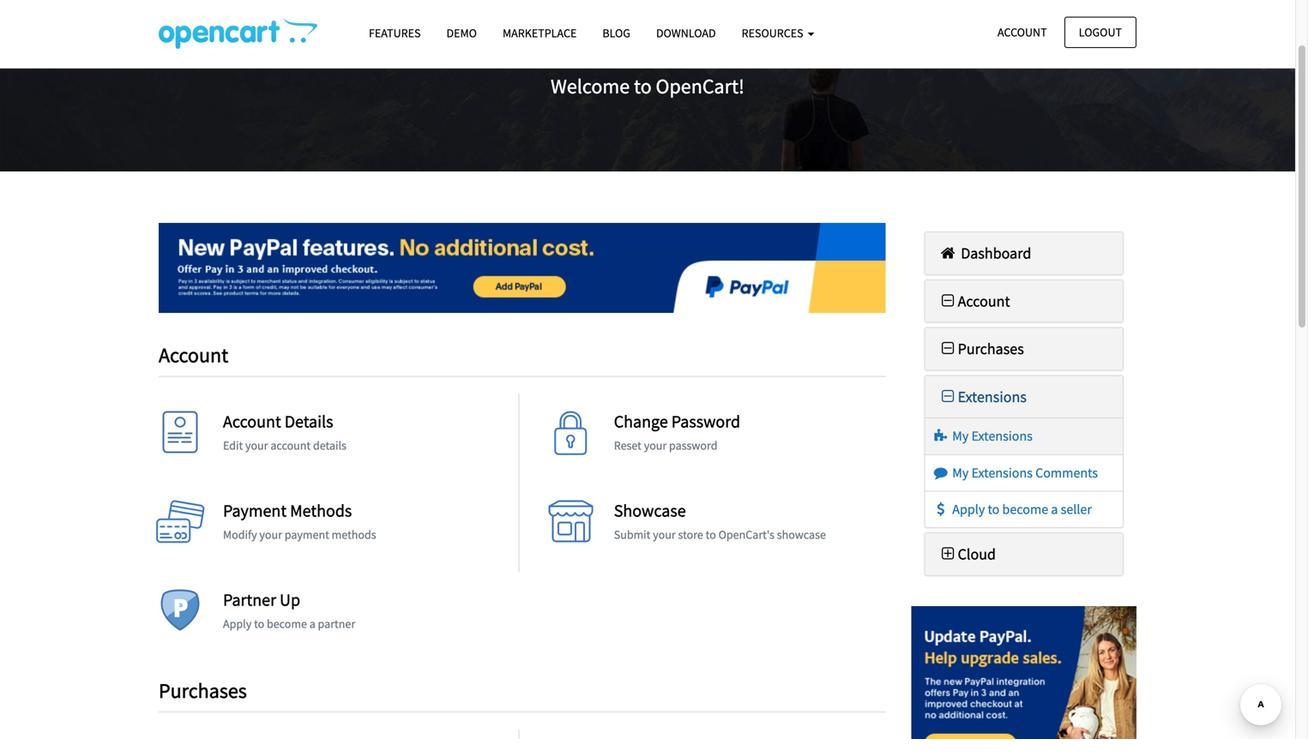 Task type: describe. For each thing, give the bounding box(es) containing it.
dashboard link
[[938, 244, 1031, 263]]

comment image
[[932, 466, 950, 480]]

resources
[[742, 25, 806, 41]]

account inside account welcome to opencart!
[[590, 23, 706, 67]]

0 horizontal spatial paypal image
[[159, 223, 886, 313]]

details
[[313, 438, 346, 454]]

partner
[[318, 616, 355, 632]]

my extensions link
[[932, 428, 1033, 445]]

reset your password link
[[614, 438, 717, 454]]

account image
[[154, 411, 206, 463]]

showcase link
[[614, 500, 686, 522]]

modify your payment methods link
[[223, 527, 376, 543]]

0 vertical spatial purchases
[[958, 339, 1024, 359]]

my extensions
[[950, 428, 1033, 445]]

0 horizontal spatial purchases
[[159, 678, 247, 704]]

your for payment
[[259, 527, 282, 543]]

my extensions comments
[[950, 464, 1098, 481]]

fw image for extensions
[[938, 389, 958, 404]]

showcase image
[[545, 501, 597, 552]]

account inside account details edit your account details
[[223, 411, 281, 432]]

my extensions comments link
[[932, 464, 1098, 481]]

partner up apply to become a partner
[[223, 589, 355, 632]]

methods
[[290, 500, 352, 522]]

fw image for purchases
[[938, 341, 958, 356]]

extensions for my extensions
[[971, 428, 1033, 445]]

edit
[[223, 438, 243, 454]]

submit
[[614, 527, 650, 543]]

become inside partner up apply to become a partner
[[267, 616, 307, 632]]

payment methods modify your payment methods
[[223, 500, 376, 543]]

welcome
[[551, 74, 630, 99]]

change password reset your password
[[614, 411, 740, 454]]

account link for dashboard "link"
[[938, 291, 1010, 311]]

features link
[[356, 18, 434, 48]]

up
[[280, 589, 300, 611]]

marketplace
[[503, 25, 577, 41]]

comments
[[1035, 464, 1098, 481]]

demo
[[446, 25, 477, 41]]

payment
[[223, 500, 287, 522]]

modify
[[223, 527, 257, 543]]

account welcome to opencart!
[[551, 23, 744, 99]]

payment
[[285, 527, 329, 543]]

resources link
[[729, 18, 827, 48]]

your for account
[[245, 438, 268, 454]]

to down my extensions comments 'link'
[[988, 501, 1000, 518]]

opencart!
[[656, 74, 744, 99]]

showcase
[[777, 527, 826, 543]]

store
[[678, 527, 703, 543]]

puzzle piece image
[[932, 429, 950, 443]]

1 horizontal spatial become
[[1002, 501, 1048, 518]]

change password link
[[614, 411, 740, 432]]

features
[[369, 25, 421, 41]]



Task type: locate. For each thing, give the bounding box(es) containing it.
a left partner
[[309, 616, 315, 632]]

your inside payment methods modify your payment methods
[[259, 527, 282, 543]]

apply to become a partner image
[[154, 590, 206, 641]]

account link for features link
[[983, 17, 1062, 48]]

apply down partner
[[223, 616, 252, 632]]

0 vertical spatial account link
[[983, 17, 1062, 48]]

download link
[[643, 18, 729, 48]]

a
[[1051, 501, 1058, 518], [309, 616, 315, 632]]

2 vertical spatial extensions
[[971, 464, 1033, 481]]

seller
[[1061, 501, 1092, 518]]

your down payment
[[259, 527, 282, 543]]

to
[[634, 74, 652, 99], [988, 501, 1000, 518], [706, 527, 716, 543], [254, 616, 264, 632]]

methods
[[332, 527, 376, 543]]

marketplace link
[[490, 18, 590, 48]]

fw image
[[938, 293, 958, 309], [938, 341, 958, 356], [938, 389, 958, 404]]

payment methods link
[[223, 500, 352, 522]]

extensions
[[958, 387, 1027, 406], [971, 428, 1033, 445], [971, 464, 1033, 481]]

showcase submit your store to opencart's showcase
[[614, 500, 826, 543]]

become
[[1002, 501, 1048, 518], [267, 616, 307, 632]]

apply
[[952, 501, 985, 518], [223, 616, 252, 632]]

a left seller
[[1051, 501, 1058, 518]]

submit your store to opencart's showcase link
[[614, 527, 826, 543]]

1 vertical spatial purchases
[[159, 678, 247, 704]]

account details link
[[223, 411, 333, 432]]

to down partner up link
[[254, 616, 264, 632]]

details
[[285, 411, 333, 432]]

opencart - your account image
[[159, 18, 317, 49]]

2 my from the top
[[952, 464, 969, 481]]

plus square o image
[[938, 546, 958, 562]]

0 horizontal spatial a
[[309, 616, 315, 632]]

extensions link
[[938, 387, 1027, 406]]

your inside showcase submit your store to opencart's showcase
[[653, 527, 676, 543]]

fw image up puzzle piece image
[[938, 389, 958, 404]]

payment methods image
[[154, 501, 206, 552]]

purchases
[[958, 339, 1024, 359], [159, 678, 247, 704]]

download
[[656, 25, 716, 41]]

1 vertical spatial paypal image
[[911, 606, 1136, 739]]

account link up the purchases link in the top of the page
[[938, 291, 1010, 311]]

0 vertical spatial become
[[1002, 501, 1048, 518]]

fw image inside the purchases link
[[938, 341, 958, 356]]

password
[[671, 411, 740, 432]]

apply to become a seller
[[950, 501, 1092, 518]]

apply to become a seller link
[[932, 501, 1092, 518]]

1 horizontal spatial a
[[1051, 501, 1058, 518]]

account link left logout link
[[983, 17, 1062, 48]]

reset
[[614, 438, 642, 454]]

home image
[[938, 245, 958, 261]]

0 vertical spatial my
[[952, 428, 969, 445]]

2 vertical spatial fw image
[[938, 389, 958, 404]]

demo link
[[434, 18, 490, 48]]

become down my extensions comments
[[1002, 501, 1048, 518]]

extensions for my extensions comments
[[971, 464, 1033, 481]]

extensions up the my extensions
[[958, 387, 1027, 406]]

paypal image
[[159, 223, 886, 313], [911, 606, 1136, 739]]

1 my from the top
[[952, 428, 969, 445]]

my right puzzle piece image
[[952, 428, 969, 445]]

become down up
[[267, 616, 307, 632]]

your for change
[[644, 438, 667, 454]]

1 vertical spatial extensions
[[971, 428, 1033, 445]]

your
[[245, 438, 268, 454], [644, 438, 667, 454], [259, 527, 282, 543], [653, 527, 676, 543]]

fw image inside extensions "link"
[[938, 389, 958, 404]]

apply right usd image
[[952, 501, 985, 518]]

cloud
[[958, 545, 996, 564]]

0 vertical spatial extensions
[[958, 387, 1027, 406]]

0 vertical spatial a
[[1051, 501, 1058, 518]]

cloud link
[[938, 545, 996, 564]]

0 horizontal spatial apply
[[223, 616, 252, 632]]

dashboard
[[958, 244, 1031, 263]]

to inside showcase submit your store to opencart's showcase
[[706, 527, 716, 543]]

0 vertical spatial paypal image
[[159, 223, 886, 313]]

1 horizontal spatial purchases
[[958, 339, 1024, 359]]

a inside partner up apply to become a partner
[[309, 616, 315, 632]]

1 vertical spatial apply
[[223, 616, 252, 632]]

logout
[[1079, 24, 1122, 40]]

my
[[952, 428, 969, 445], [952, 464, 969, 481]]

my right the comment icon
[[952, 464, 969, 481]]

purchases up extensions "link"
[[958, 339, 1024, 359]]

purchases down "apply to become a partner" image in the bottom of the page
[[159, 678, 247, 704]]

your inside account details edit your account details
[[245, 438, 268, 454]]

showcase
[[614, 500, 686, 522]]

my for my extensions
[[952, 428, 969, 445]]

to right welcome
[[634, 74, 652, 99]]

account details edit your account details
[[223, 411, 346, 454]]

1 fw image from the top
[[938, 293, 958, 309]]

account link
[[983, 17, 1062, 48], [938, 291, 1010, 311]]

1 vertical spatial become
[[267, 616, 307, 632]]

1 vertical spatial a
[[309, 616, 315, 632]]

1 horizontal spatial apply
[[952, 501, 985, 518]]

fw image for account
[[938, 293, 958, 309]]

your right reset
[[644, 438, 667, 454]]

blog
[[602, 25, 630, 41]]

1 horizontal spatial paypal image
[[911, 606, 1136, 739]]

apply to become a partner link
[[223, 616, 355, 632]]

usd image
[[932, 503, 950, 516]]

edit your account details link
[[223, 438, 346, 454]]

your left "store"
[[653, 527, 676, 543]]

1 vertical spatial account link
[[938, 291, 1010, 311]]

to inside account welcome to opencart!
[[634, 74, 652, 99]]

partner
[[223, 589, 276, 611]]

purchases link
[[938, 339, 1024, 359]]

3 fw image from the top
[[938, 389, 958, 404]]

your inside change password reset your password
[[644, 438, 667, 454]]

extensions up the apply to become a seller link
[[971, 464, 1033, 481]]

password
[[669, 438, 717, 454]]

account
[[590, 23, 706, 67], [998, 24, 1047, 40], [958, 291, 1010, 311], [159, 342, 228, 368], [223, 411, 281, 432]]

your right edit
[[245, 438, 268, 454]]

0 vertical spatial apply
[[952, 501, 985, 518]]

1 vertical spatial my
[[952, 464, 969, 481]]

apply inside partner up apply to become a partner
[[223, 616, 252, 632]]

logout link
[[1064, 17, 1136, 48]]

1 vertical spatial fw image
[[938, 341, 958, 356]]

fw image down home image
[[938, 293, 958, 309]]

account
[[270, 438, 311, 454]]

extensions up my extensions comments 'link'
[[971, 428, 1033, 445]]

to inside partner up apply to become a partner
[[254, 616, 264, 632]]

0 horizontal spatial become
[[267, 616, 307, 632]]

change password image
[[545, 411, 597, 463]]

partner up link
[[223, 589, 300, 611]]

my for my extensions comments
[[952, 464, 969, 481]]

opencart's
[[718, 527, 775, 543]]

fw image up extensions "link"
[[938, 341, 958, 356]]

0 vertical spatial fw image
[[938, 293, 958, 309]]

blog link
[[590, 18, 643, 48]]

2 fw image from the top
[[938, 341, 958, 356]]

change
[[614, 411, 668, 432]]

to right "store"
[[706, 527, 716, 543]]



Task type: vqa. For each thing, say whether or not it's contained in the screenshot.
Up
yes



